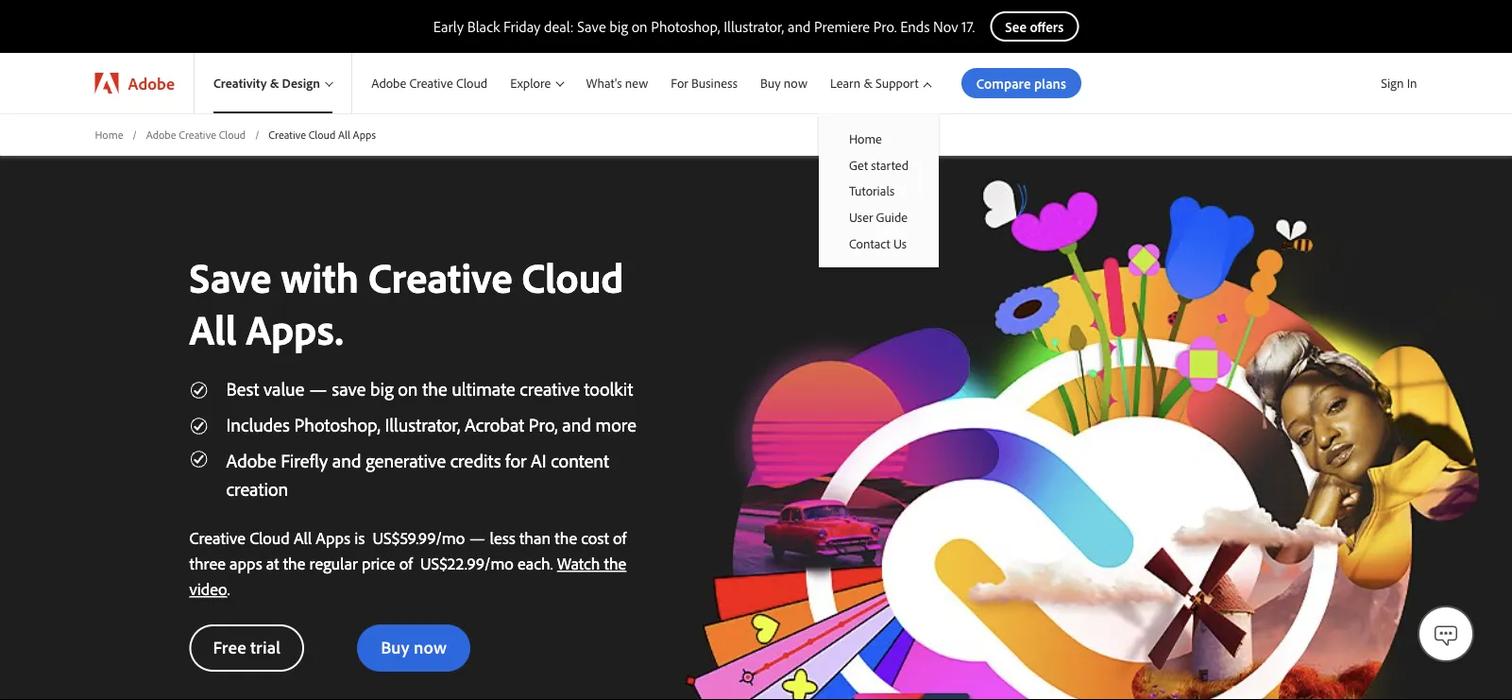 Task type: vqa. For each thing, say whether or not it's contained in the screenshot.
Substance
no



Task type: locate. For each thing, give the bounding box(es) containing it.
0 horizontal spatial now
[[414, 636, 447, 658]]

the down cost
[[604, 553, 627, 574]]

. down us$59.99 per month per license element
[[465, 553, 467, 574]]

1 circled checkmark bullet point image from the top
[[189, 381, 208, 400]]

group containing home
[[819, 113, 939, 267]]

0 horizontal spatial .
[[227, 578, 230, 599]]

adobe creative cloud link down early
[[353, 53, 499, 113]]

0 vertical spatial and
[[788, 17, 811, 36]]

contact us
[[849, 235, 907, 251]]

1 vertical spatial buy now
[[381, 636, 447, 658]]

us$
[[373, 527, 400, 548], [421, 553, 448, 574]]

0 horizontal spatial us$
[[373, 527, 400, 548]]

buy now left learn
[[761, 75, 808, 91]]

buy right business
[[761, 75, 781, 91]]

tutorials
[[849, 183, 895, 199]]

1 & from the left
[[270, 75, 279, 91]]

0 vertical spatial save
[[578, 17, 606, 36]]

the right at
[[283, 553, 306, 574]]

apps.
[[246, 303, 344, 355]]

home up get
[[849, 130, 883, 147]]

0 horizontal spatial apps
[[316, 527, 351, 548]]

buy now link down watch the video link on the bottom left
[[357, 624, 471, 672]]

on up the includes photoshop, illustrator, acrobat pro, and more
[[398, 376, 418, 400]]

99 right 59
[[418, 527, 436, 548]]

1 vertical spatial save
[[189, 251, 272, 303]]

us$59.99 per month per license element
[[373, 527, 465, 548]]

1 vertical spatial all
[[189, 303, 237, 355]]

photoshop, up for
[[651, 17, 721, 36]]

the
[[423, 376, 447, 400], [555, 527, 577, 548], [283, 553, 306, 574], [604, 553, 627, 574]]

explore button
[[499, 53, 575, 113]]

save left with
[[189, 251, 272, 303]]

1 horizontal spatial illustrator,
[[724, 17, 785, 36]]

adobe up creative cloud all apps
[[372, 75, 407, 91]]

1 horizontal spatial adobe creative cloud
[[372, 75, 488, 91]]

2 horizontal spatial .
[[465, 553, 467, 574]]

buy now link left learn
[[749, 53, 819, 113]]

buy now down watch the video link on the bottom left
[[381, 636, 447, 658]]

cloud
[[457, 75, 488, 91], [219, 127, 246, 141], [309, 127, 336, 141], [522, 251, 624, 303], [250, 527, 290, 548]]

0 horizontal spatial home link
[[95, 127, 123, 143]]

1 horizontal spatial big
[[610, 17, 628, 36]]

creativity & design
[[214, 75, 320, 91]]

creative
[[410, 75, 453, 91], [179, 127, 216, 141], [269, 127, 306, 141], [369, 251, 513, 303], [189, 527, 246, 548]]

buy
[[761, 75, 781, 91], [381, 636, 410, 658]]

0 vertical spatial big
[[610, 17, 628, 36]]

0 vertical spatial on
[[632, 17, 648, 36]]

adobe link
[[76, 53, 194, 113]]

save right the deal:
[[578, 17, 606, 36]]

circled checkmark bullet point image
[[189, 381, 208, 400], [189, 417, 208, 435]]

apps for creative cloud all apps
[[353, 127, 376, 141]]

user guide link
[[819, 204, 939, 230]]

now
[[784, 75, 808, 91], [414, 636, 447, 658]]

0 horizontal spatial save
[[189, 251, 272, 303]]

photoshop,
[[651, 17, 721, 36], [294, 412, 381, 436]]

and
[[788, 17, 811, 36], [563, 412, 592, 436], [332, 448, 361, 472]]

ultimate
[[452, 376, 516, 400]]

get started link
[[819, 152, 939, 178]]

99 right 22
[[467, 553, 485, 574]]

1 vertical spatial photoshop,
[[294, 412, 381, 436]]

.
[[416, 527, 418, 548], [465, 553, 467, 574], [227, 578, 230, 599]]

1 horizontal spatial buy
[[761, 75, 781, 91]]

trial
[[250, 636, 281, 658]]

group
[[819, 113, 939, 267]]

22
[[448, 553, 465, 574]]

adobe creative cloud down early
[[372, 75, 488, 91]]

0 vertical spatial adobe creative cloud link
[[353, 53, 499, 113]]

adobe up "creation"
[[226, 448, 277, 472]]

1 vertical spatial us$
[[421, 553, 448, 574]]

—
[[309, 376, 328, 400], [469, 527, 486, 548]]

adobe firefly and generative credits for ai content creation
[[226, 448, 609, 500]]

circled checkmark bullet point image up circled checkmark bullet point image
[[189, 417, 208, 435]]

0 vertical spatial circled checkmark bullet point image
[[189, 381, 208, 400]]

1 vertical spatial of
[[399, 553, 413, 574]]

0 horizontal spatial of
[[399, 553, 413, 574]]

early black friday deal: save big on photoshop, illustrator, and premiere pro. ends nov 17.
[[433, 17, 976, 36]]

1 vertical spatial /mo
[[485, 553, 514, 574]]

home link
[[819, 126, 939, 152], [95, 127, 123, 143]]

1 vertical spatial circled checkmark bullet point image
[[189, 417, 208, 435]]

1 horizontal spatial buy now link
[[749, 53, 819, 113]]

. up watch the video
[[416, 527, 418, 548]]

us$ up price
[[373, 527, 400, 548]]

2 vertical spatial and
[[332, 448, 361, 472]]

2 & from the left
[[864, 75, 873, 91]]

and right pro, on the bottom of page
[[563, 412, 592, 436]]

1 horizontal spatial 99
[[467, 553, 485, 574]]

photoshop, down save in the bottom left of the page
[[294, 412, 381, 436]]

save
[[578, 17, 606, 36], [189, 251, 272, 303]]

0 vertical spatial buy now
[[761, 75, 808, 91]]

adobe
[[128, 72, 175, 94], [372, 75, 407, 91], [146, 127, 176, 141], [226, 448, 277, 472]]

1 vertical spatial .
[[465, 553, 467, 574]]

adobe creative cloud
[[372, 75, 488, 91], [146, 127, 246, 141]]

1 horizontal spatial photoshop,
[[651, 17, 721, 36]]

0 vertical spatial all
[[338, 127, 350, 141]]

firefly
[[281, 448, 328, 472]]

all for creative cloud all apps is us$ 59 . 99 /mo
[[294, 527, 312, 548]]

0 horizontal spatial buy
[[381, 636, 410, 658]]

watch the video
[[189, 553, 627, 599]]

started
[[872, 156, 909, 173]]

1 horizontal spatial all
[[294, 527, 312, 548]]

buy now
[[761, 75, 808, 91], [381, 636, 447, 658]]

us$ down us$59.99 per month per license element
[[421, 553, 448, 574]]

includes photoshop, illustrator, acrobat pro, and more
[[226, 412, 637, 436]]

of right cost
[[613, 527, 627, 548]]

deal:
[[544, 17, 574, 36]]

0 horizontal spatial /mo
[[436, 527, 465, 548]]

and left premiere
[[788, 17, 811, 36]]

of down 59
[[399, 553, 413, 574]]

home link up get started
[[819, 126, 939, 152]]

1 horizontal spatial buy now
[[761, 75, 808, 91]]

at
[[266, 553, 279, 574]]

contact us link
[[819, 230, 939, 256]]

0 horizontal spatial on
[[398, 376, 418, 400]]

2 vertical spatial .
[[227, 578, 230, 599]]

1 vertical spatial and
[[563, 412, 592, 436]]

0 horizontal spatial —
[[309, 376, 328, 400]]

now left learn
[[784, 75, 808, 91]]

0 vertical spatial /mo
[[436, 527, 465, 548]]

2 horizontal spatial all
[[338, 127, 350, 141]]

sign in
[[1382, 75, 1418, 91]]

1 vertical spatial illustrator,
[[385, 412, 461, 436]]

sign
[[1382, 75, 1405, 91]]

free
[[213, 636, 246, 658]]

explore
[[510, 75, 551, 91]]

& left design
[[270, 75, 279, 91]]

illustrator, up business
[[724, 17, 785, 36]]

. down the apps
[[227, 578, 230, 599]]

— left save in the bottom left of the page
[[309, 376, 328, 400]]

apps
[[230, 553, 262, 574]]

adobe inside adobe firefly and generative credits for ai content creation
[[226, 448, 277, 472]]

0 vertical spatial buy now link
[[749, 53, 819, 113]]

0 vertical spatial buy
[[761, 75, 781, 91]]

0 horizontal spatial and
[[332, 448, 361, 472]]

/mo
[[436, 527, 465, 548], [485, 553, 514, 574]]

big up what's new
[[610, 17, 628, 36]]

/mo up 22
[[436, 527, 465, 548]]

creativity & design button
[[195, 53, 352, 113]]

all up regular
[[294, 527, 312, 548]]

0 vertical spatial now
[[784, 75, 808, 91]]

on up 'new' on the left
[[632, 17, 648, 36]]

adobe creative cloud down creativity
[[146, 127, 246, 141]]

1 vertical spatial big
[[371, 376, 394, 400]]

home down adobe link
[[95, 127, 123, 141]]

save with creative cloud all apps.
[[189, 251, 624, 355]]

1 horizontal spatial apps
[[353, 127, 376, 141]]

ends
[[901, 17, 930, 36]]

and right firefly on the bottom of page
[[332, 448, 361, 472]]

1 vertical spatial apps
[[316, 527, 351, 548]]

1 horizontal spatial of
[[613, 527, 627, 548]]

all up best
[[189, 303, 237, 355]]

circled checkmark bullet point image left best
[[189, 381, 208, 400]]

all
[[338, 127, 350, 141], [189, 303, 237, 355], [294, 527, 312, 548]]

circled checkmark bullet point image
[[189, 450, 208, 469]]

what's
[[586, 75, 622, 91]]

creative inside 'save with creative cloud all apps.'
[[369, 251, 513, 303]]

0 vertical spatial photoshop,
[[651, 17, 721, 36]]

1 horizontal spatial on
[[632, 17, 648, 36]]

1 horizontal spatial —
[[469, 527, 486, 548]]

adobe creative cloud link down creativity
[[146, 127, 246, 143]]

circled checkmark bullet point image for best
[[189, 381, 208, 400]]

1 vertical spatial buy now link
[[357, 624, 471, 672]]

2 circled checkmark bullet point image from the top
[[189, 417, 208, 435]]

0 horizontal spatial photoshop,
[[294, 412, 381, 436]]

best value — save big on the ultimate creative toolkit
[[226, 376, 634, 400]]

1 horizontal spatial .
[[416, 527, 418, 548]]

& right learn
[[864, 75, 873, 91]]

creative cloud all apps is us$ 59 . 99 /mo
[[189, 527, 465, 548]]

the inside watch the video
[[604, 553, 627, 574]]

17.
[[962, 17, 976, 36]]

— left less
[[469, 527, 486, 548]]

0 horizontal spatial adobe creative cloud link
[[146, 127, 246, 143]]

home link down adobe link
[[95, 127, 123, 143]]

apps for creative cloud all apps is us$ 59 . 99 /mo
[[316, 527, 351, 548]]

2 vertical spatial all
[[294, 527, 312, 548]]

1 horizontal spatial &
[[864, 75, 873, 91]]

1 vertical spatial now
[[414, 636, 447, 658]]

& for learn
[[864, 75, 873, 91]]

buy down watch the video link on the bottom left
[[381, 636, 410, 658]]

1 horizontal spatial home
[[849, 130, 883, 147]]

home inside group
[[849, 130, 883, 147]]

0 horizontal spatial big
[[371, 376, 394, 400]]

&
[[270, 75, 279, 91], [864, 75, 873, 91]]

adobe down adobe link
[[146, 127, 176, 141]]

now down watch the video
[[414, 636, 447, 658]]

big right save in the bottom left of the page
[[371, 376, 394, 400]]

all down creativity & design dropdown button at the left of page
[[338, 127, 350, 141]]

0 horizontal spatial all
[[189, 303, 237, 355]]

0 horizontal spatial &
[[270, 75, 279, 91]]

1 vertical spatial —
[[469, 527, 486, 548]]

illustrator, down best value — save big on the ultimate creative toolkit
[[385, 412, 461, 436]]

0 vertical spatial 99
[[418, 527, 436, 548]]

0 horizontal spatial adobe creative cloud
[[146, 127, 246, 141]]

circled checkmark bullet point image for includes
[[189, 417, 208, 435]]

1 vertical spatial 99
[[467, 553, 485, 574]]

0 vertical spatial illustrator,
[[724, 17, 785, 36]]

99
[[418, 527, 436, 548], [467, 553, 485, 574]]

/mo down less
[[485, 553, 514, 574]]

friday
[[504, 17, 541, 36]]

of
[[613, 527, 627, 548], [399, 553, 413, 574]]

get
[[849, 156, 868, 173]]

us
[[894, 235, 907, 251]]

— inside — less than the cost of three apps at the regular price of
[[469, 527, 486, 548]]

1 vertical spatial on
[[398, 376, 418, 400]]

includes
[[226, 412, 290, 436]]

0 vertical spatial apps
[[353, 127, 376, 141]]

adobe creative cloud link
[[353, 53, 499, 113], [146, 127, 246, 143]]



Task type: describe. For each thing, give the bounding box(es) containing it.
learn
[[831, 75, 861, 91]]

adobe left creativity
[[128, 72, 175, 94]]

59
[[400, 527, 416, 548]]

all inside 'save with creative cloud all apps.'
[[189, 303, 237, 355]]

1 horizontal spatial home link
[[819, 126, 939, 152]]

than
[[520, 527, 551, 548]]

tutorials link
[[819, 178, 939, 204]]

0 vertical spatial —
[[309, 376, 328, 400]]

get started
[[849, 156, 909, 173]]

& for creativity
[[270, 75, 279, 91]]

1 horizontal spatial now
[[784, 75, 808, 91]]

new
[[625, 75, 649, 91]]

the up the watch
[[555, 527, 577, 548]]

0 horizontal spatial buy now
[[381, 636, 447, 658]]

1 horizontal spatial and
[[563, 412, 592, 436]]

for business link
[[660, 53, 749, 113]]

the up the includes photoshop, illustrator, acrobat pro, and more
[[423, 376, 447, 400]]

for
[[506, 448, 527, 472]]

watch
[[557, 553, 600, 574]]

0 horizontal spatial illustrator,
[[385, 412, 461, 436]]

1 horizontal spatial adobe creative cloud link
[[353, 53, 499, 113]]

and inside adobe firefly and generative credits for ai content creation
[[332, 448, 361, 472]]

creation
[[226, 476, 288, 500]]

us$22.99 per month per license element
[[421, 553, 514, 574]]

pro,
[[529, 412, 558, 436]]

black
[[468, 17, 500, 36]]

creativity
[[214, 75, 267, 91]]

what's new
[[586, 75, 649, 91]]

credits
[[450, 448, 501, 472]]

all for creative cloud all apps
[[338, 127, 350, 141]]

0 horizontal spatial 99
[[418, 527, 436, 548]]

nov
[[934, 17, 959, 36]]

value
[[264, 376, 305, 400]]

each.
[[518, 553, 553, 574]]

premiere
[[815, 17, 870, 36]]

business
[[692, 75, 738, 91]]

2 horizontal spatial and
[[788, 17, 811, 36]]

user guide
[[849, 209, 908, 225]]

free trial link
[[189, 624, 304, 672]]

best
[[226, 376, 259, 400]]

guide
[[877, 209, 908, 225]]

less
[[490, 527, 516, 548]]

more
[[596, 412, 637, 436]]

is
[[355, 527, 365, 548]]

with
[[281, 251, 359, 303]]

video
[[189, 578, 227, 599]]

generative
[[366, 448, 446, 472]]

pro.
[[874, 17, 897, 36]]

learn & support button
[[819, 53, 943, 113]]

creative
[[520, 376, 580, 400]]

0 horizontal spatial buy now link
[[357, 624, 471, 672]]

0 vertical spatial adobe creative cloud
[[372, 75, 488, 91]]

sign in button
[[1378, 67, 1422, 99]]

1 vertical spatial adobe creative cloud link
[[146, 127, 246, 143]]

regular
[[310, 553, 358, 574]]

cloud inside 'save with creative cloud all apps.'
[[522, 251, 624, 303]]

save inside 'save with creative cloud all apps.'
[[189, 251, 272, 303]]

design
[[282, 75, 320, 91]]

three
[[189, 553, 226, 574]]

cost
[[581, 527, 609, 548]]

ai
[[531, 448, 547, 472]]

content
[[551, 448, 609, 472]]

us$ 22 . 99 /mo each.
[[421, 553, 557, 574]]

learn & support
[[831, 75, 919, 91]]

save
[[332, 376, 366, 400]]

0 vertical spatial us$
[[373, 527, 400, 548]]

user
[[849, 209, 874, 225]]

what's new link
[[575, 53, 660, 113]]

0 vertical spatial of
[[613, 527, 627, 548]]

support
[[876, 75, 919, 91]]

1 vertical spatial buy
[[381, 636, 410, 658]]

price
[[362, 553, 396, 574]]

free trial
[[213, 636, 281, 658]]

contact
[[849, 235, 891, 251]]

creative cloud all apps
[[269, 127, 376, 141]]

— less than the cost of three apps at the regular price of
[[189, 527, 627, 574]]

1 vertical spatial adobe creative cloud
[[146, 127, 246, 141]]

for
[[671, 75, 689, 91]]

1 horizontal spatial save
[[578, 17, 606, 36]]

1 horizontal spatial /mo
[[485, 553, 514, 574]]

acrobat
[[465, 412, 525, 436]]

toolkit
[[584, 376, 634, 400]]

0 horizontal spatial home
[[95, 127, 123, 141]]

watch the video link
[[189, 553, 627, 599]]

1 horizontal spatial us$
[[421, 553, 448, 574]]

in
[[1408, 75, 1418, 91]]

0 vertical spatial .
[[416, 527, 418, 548]]

for business
[[671, 75, 738, 91]]

early
[[433, 17, 464, 36]]



